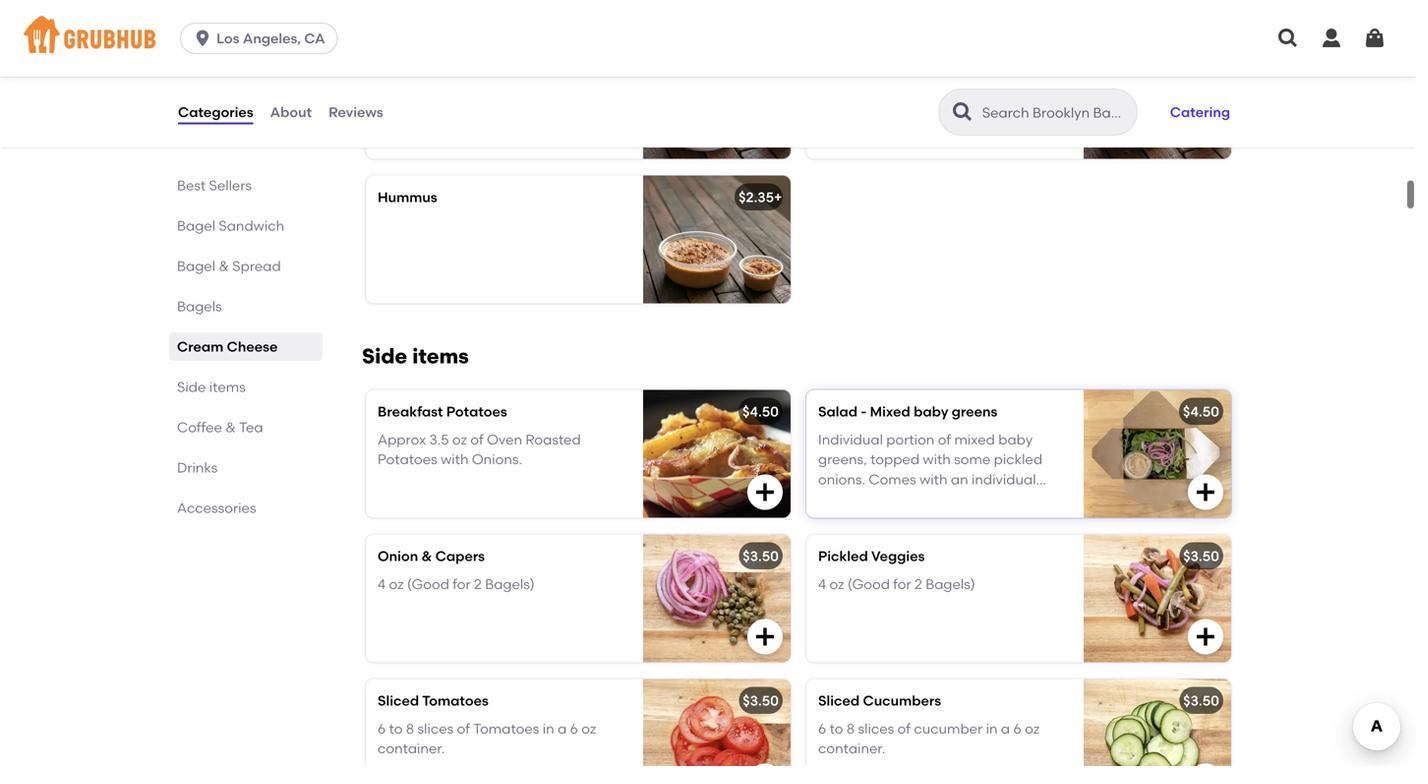 Task type: vqa. For each thing, say whether or not it's contained in the screenshot.
2
yes



Task type: describe. For each thing, give the bounding box(es) containing it.
breakfast potatoes
[[378, 403, 507, 420]]

soft for soft cream cheese whipped to perfection mixed with berries.
[[378, 72, 404, 89]]

onion
[[378, 548, 418, 565]]

$3.50 for sliced tomatoes
[[743, 693, 779, 709]]

1 6 from the left
[[378, 720, 386, 737]]

pickled veggies image
[[1084, 535, 1232, 663]]

oz inside the 6 to 8 slices of cucumber in a 6 oz container.
[[1025, 720, 1040, 737]]

$4.50 for approx 3.5 oz of oven roasted potatoes with onions.
[[743, 403, 779, 420]]

cheese
[[227, 338, 278, 355]]

0 vertical spatial baby
[[914, 403, 949, 420]]

cheese for berries.
[[455, 72, 503, 89]]

1 horizontal spatial items
[[412, 344, 469, 369]]

4 oz (good for 2 bagels) for &
[[378, 576, 535, 593]]

oven
[[487, 431, 522, 448]]

soft cream cheese whipped to perfection mixed with berries.
[[378, 72, 581, 109]]

reviews button
[[328, 77, 384, 148]]

reviews
[[329, 104, 383, 120]]

$3.50 for onion & capers
[[743, 548, 779, 565]]

0 horizontal spatial items
[[209, 379, 246, 395]]

best sellers
[[177, 177, 252, 194]]

1 horizontal spatial portion
[[887, 431, 935, 448]]

tea
[[239, 419, 263, 436]]

los angeles, ca button
[[180, 23, 346, 54]]

in for tomatoes
[[543, 720, 555, 737]]

pickled
[[994, 451, 1043, 468]]

perfection for soft cream cheese whipped to perfection mixed with berries.
[[378, 92, 447, 109]]

cucumber
[[914, 720, 983, 737]]

2 6 from the left
[[570, 720, 578, 737]]

salad
[[818, 403, 858, 420]]

sliced for sliced cucumbers
[[818, 693, 860, 709]]

0 horizontal spatial portion
[[818, 491, 867, 508]]

container. for 6 to 8 slices of cucumber in a 6 oz container.
[[818, 740, 886, 757]]

cucumbers
[[863, 693, 941, 709]]

sliced cucumbers
[[818, 693, 941, 709]]

6 to 8 slices of tomatoes in a 6 oz container.
[[378, 720, 596, 757]]

0 vertical spatial tomatoes
[[422, 693, 489, 709]]

1 vertical spatial side items
[[177, 379, 246, 395]]

to inside the 6 to 8 slices of cucumber in a 6 oz container.
[[830, 720, 844, 737]]

$3.50 for pickled veggies
[[1184, 548, 1220, 565]]

comes
[[869, 471, 917, 488]]

onion & capers
[[378, 548, 485, 565]]

mixed
[[870, 403, 911, 420]]

individual
[[818, 431, 883, 448]]

for for onion & capers
[[453, 576, 471, 593]]

$2.35 +
[[739, 189, 782, 206]]

best
[[177, 177, 206, 194]]

salad - mixed baby greens
[[818, 403, 998, 420]]

with for onions.
[[441, 451, 469, 468]]

sellers
[[209, 177, 252, 194]]

soft for soft cream cheese whipped to perfection mixed with nutella.
[[818, 72, 845, 89]]

6 to 8 slices of cucumber in a 6 oz container.
[[818, 720, 1040, 757]]

onion & capers image
[[643, 535, 791, 663]]

a for cucumber
[[1001, 720, 1010, 737]]

catering
[[1170, 104, 1231, 120]]

mixed for nutella.
[[891, 92, 931, 109]]

to inside soft cream cheese whipped to perfection mixed with berries.
[[567, 72, 581, 89]]

soft cream cheese whipped to perfection mixed with berries. button
[[366, 31, 791, 159]]

for for pickled veggies
[[893, 576, 912, 593]]

catering button
[[1162, 91, 1239, 134]]

soft cream cheese whipped to perfection mixed with nutella.
[[818, 72, 1022, 109]]

topped
[[871, 451, 920, 468]]

$3.50 for sliced cucumbers
[[1184, 693, 1220, 709]]

oz inside approx 3.5 oz of oven roasted potatoes with onions.
[[452, 431, 467, 448]]

bagel sandwich
[[177, 217, 284, 234]]

los
[[217, 30, 240, 47]]

cream for soft cream cheese whipped to perfection mixed with nutella.
[[848, 72, 892, 89]]

of up "an"
[[938, 431, 951, 448]]

nutella.
[[966, 92, 1017, 109]]

greens,
[[818, 451, 867, 468]]

search icon image
[[951, 100, 975, 124]]

3.5
[[429, 431, 449, 448]]

main navigation navigation
[[0, 0, 1417, 77]]

(good for &
[[407, 576, 449, 593]]

0 vertical spatial side items
[[362, 344, 469, 369]]

onions.
[[818, 471, 866, 488]]

pickled
[[818, 548, 868, 565]]

sliced for sliced tomatoes
[[378, 693, 419, 709]]

whipped for berries.
[[506, 72, 564, 89]]

8 for cucumbers
[[847, 720, 855, 737]]

sliced tomatoes image
[[643, 679, 791, 766]]

breakfast
[[378, 403, 443, 420]]

container. for 6 to 8 slices of tomatoes in a 6 oz container.
[[378, 740, 445, 757]]

$4.50 for individual portion of mixed baby greens, topped with some pickled onions. comes with an individual portion of vinaigrette.
[[1183, 403, 1220, 420]]

soft cream cheese whipped to perfection mixed with nutella. button
[[807, 31, 1232, 159]]

4 for pickled
[[818, 576, 826, 593]]

bagel for bagel & spread
[[177, 258, 215, 274]]

4 6 from the left
[[1014, 720, 1022, 737]]

& for capers
[[422, 548, 432, 565]]

a for tomatoes
[[558, 720, 567, 737]]

cream cheese
[[177, 338, 278, 355]]

individual
[[972, 471, 1036, 488]]



Task type: locate. For each thing, give the bounding box(es) containing it.
for down capers
[[453, 576, 471, 593]]

1 horizontal spatial $4.50
[[1183, 403, 1220, 420]]

1 slices from the left
[[418, 720, 454, 737]]

1 vertical spatial baby
[[999, 431, 1033, 448]]

items down cream cheese
[[209, 379, 246, 395]]

1 sliced from the left
[[378, 693, 419, 709]]

0 horizontal spatial side
[[177, 379, 206, 395]]

svg image
[[1320, 27, 1344, 50], [1363, 27, 1387, 50], [1194, 481, 1218, 504], [1194, 625, 1218, 649]]

1 vertical spatial bagel
[[177, 258, 215, 274]]

svg image inside los angeles, ca button
[[193, 29, 213, 48]]

whipped up berries. on the top left of the page
[[506, 72, 564, 89]]

1 $4.50 from the left
[[743, 403, 779, 420]]

1 whipped from the left
[[506, 72, 564, 89]]

1 perfection from the left
[[378, 92, 447, 109]]

1 horizontal spatial mixed
[[891, 92, 931, 109]]

0 vertical spatial potatoes
[[446, 403, 507, 420]]

cream
[[177, 338, 224, 355]]

1 8 from the left
[[406, 720, 414, 737]]

2 bagel from the top
[[177, 258, 215, 274]]

0 horizontal spatial 4
[[378, 576, 386, 593]]

0 vertical spatial bagel
[[177, 217, 215, 234]]

0 vertical spatial side
[[362, 344, 407, 369]]

0 horizontal spatial for
[[453, 576, 471, 593]]

0 vertical spatial portion
[[887, 431, 935, 448]]

4 oz (good for 2 bagels) down capers
[[378, 576, 535, 593]]

2 vertical spatial &
[[422, 548, 432, 565]]

1 horizontal spatial 4
[[818, 576, 826, 593]]

bagels) for onion & capers
[[485, 576, 535, 593]]

1 horizontal spatial bagels)
[[926, 576, 976, 593]]

1 soft from the left
[[378, 72, 404, 89]]

1 horizontal spatial a
[[1001, 720, 1010, 737]]

of down "comes"
[[870, 491, 883, 508]]

a inside 6 to 8 slices of tomatoes in a 6 oz container.
[[558, 720, 567, 737]]

cream for soft cream cheese whipped to perfection mixed with berries.
[[408, 72, 451, 89]]

0 horizontal spatial 4 oz (good for 2 bagels)
[[378, 576, 535, 593]]

with inside approx 3.5 oz of oven roasted potatoes with onions.
[[441, 451, 469, 468]]

in
[[543, 720, 555, 737], [986, 720, 998, 737]]

perfection inside soft cream cheese whipped to perfection mixed with berries.
[[378, 92, 447, 109]]

items up breakfast potatoes on the left of the page
[[412, 344, 469, 369]]

with inside soft cream cheese whipped to perfection mixed with berries.
[[494, 92, 522, 109]]

baby right mixed
[[914, 403, 949, 420]]

1 (good from the left
[[407, 576, 449, 593]]

whipped inside soft cream cheese whipped to perfection mixed with nutella.
[[947, 72, 1005, 89]]

6
[[378, 720, 386, 737], [570, 720, 578, 737], [818, 720, 827, 737], [1014, 720, 1022, 737]]

perfection
[[378, 92, 447, 109], [818, 92, 887, 109]]

angeles,
[[243, 30, 301, 47]]

2 for pickled veggies
[[915, 576, 923, 593]]

individual portion of mixed baby greens, topped with some pickled onions. comes with an individual portion of vinaigrette.
[[818, 431, 1043, 508]]

1 in from the left
[[543, 720, 555, 737]]

cream cheese with nutella image
[[1084, 31, 1232, 159]]

bagels
[[177, 298, 222, 315]]

approx 3.5 oz of oven roasted potatoes with onions.
[[378, 431, 581, 468]]

0 horizontal spatial baby
[[914, 403, 949, 420]]

1 horizontal spatial cream
[[848, 72, 892, 89]]

-
[[861, 403, 867, 420]]

0 horizontal spatial $4.50
[[743, 403, 779, 420]]

0 horizontal spatial (good
[[407, 576, 449, 593]]

2 slices from the left
[[858, 720, 894, 737]]

1 vertical spatial items
[[209, 379, 246, 395]]

items
[[412, 344, 469, 369], [209, 379, 246, 395]]

4 oz (good for 2 bagels) down veggies
[[818, 576, 976, 593]]

8 down sliced tomatoes
[[406, 720, 414, 737]]

2 for onion & capers
[[474, 576, 482, 593]]

portion up topped
[[887, 431, 935, 448]]

roasted
[[526, 431, 581, 448]]

2 bagels) from the left
[[926, 576, 976, 593]]

& for spread
[[219, 258, 229, 274]]

2 cheese from the left
[[895, 72, 943, 89]]

0 horizontal spatial cheese
[[455, 72, 503, 89]]

3 6 from the left
[[818, 720, 827, 737]]

mixed inside soft cream cheese whipped to perfection mixed with berries.
[[450, 92, 491, 109]]

whipped up nutella.
[[947, 72, 1005, 89]]

0 horizontal spatial container.
[[378, 740, 445, 757]]

1 horizontal spatial whipped
[[947, 72, 1005, 89]]

drinks
[[177, 459, 218, 476]]

categories button
[[177, 77, 254, 148]]

with inside soft cream cheese whipped to perfection mixed with nutella.
[[935, 92, 963, 109]]

portion down onions.
[[818, 491, 867, 508]]

cream inside soft cream cheese whipped to perfection mixed with berries.
[[408, 72, 451, 89]]

2 soft from the left
[[818, 72, 845, 89]]

portion
[[887, 431, 935, 448], [818, 491, 867, 508]]

salad - mixed baby greens image
[[1084, 390, 1232, 518]]

0 horizontal spatial a
[[558, 720, 567, 737]]

of inside approx 3.5 oz of oven roasted potatoes with onions.
[[471, 431, 484, 448]]

1 vertical spatial side
[[177, 379, 206, 395]]

soft inside soft cream cheese whipped to perfection mixed with berries.
[[378, 72, 404, 89]]

mixed for berries.
[[450, 92, 491, 109]]

1 4 from the left
[[378, 576, 386, 593]]

to down sliced cucumbers
[[830, 720, 844, 737]]

(good for veggies
[[848, 576, 890, 593]]

sliced left cucumbers
[[818, 693, 860, 709]]

2 horizontal spatial mixed
[[955, 431, 995, 448]]

1 horizontal spatial container.
[[818, 740, 886, 757]]

1 cream from the left
[[408, 72, 451, 89]]

onions.
[[472, 451, 522, 468]]

0 horizontal spatial slices
[[418, 720, 454, 737]]

ca
[[304, 30, 325, 47]]

1 cheese from the left
[[455, 72, 503, 89]]

8 inside 6 to 8 slices of tomatoes in a 6 oz container.
[[406, 720, 414, 737]]

coffee & tea
[[177, 419, 263, 436]]

breakfast potatoes image
[[643, 390, 791, 518]]

potatoes up approx 3.5 oz of oven roasted potatoes with onions.
[[446, 403, 507, 420]]

0 horizontal spatial bagels)
[[485, 576, 535, 593]]

sliced tomatoes
[[378, 693, 489, 709]]

1 horizontal spatial for
[[893, 576, 912, 593]]

with up vinaigrette.
[[920, 471, 948, 488]]

0 horizontal spatial soft
[[378, 72, 404, 89]]

0 vertical spatial items
[[412, 344, 469, 369]]

vinaigrette.
[[886, 491, 962, 508]]

slices
[[418, 720, 454, 737], [858, 720, 894, 737]]

1 bagels) from the left
[[485, 576, 535, 593]]

0 horizontal spatial mixed
[[450, 92, 491, 109]]

1 horizontal spatial 8
[[847, 720, 855, 737]]

8
[[406, 720, 414, 737], [847, 720, 855, 737]]

1 horizontal spatial 2
[[915, 576, 923, 593]]

1 container. from the left
[[378, 740, 445, 757]]

2 $4.50 from the left
[[1183, 403, 1220, 420]]

side items up coffee & tea in the left of the page
[[177, 379, 246, 395]]

(good down onion & capers
[[407, 576, 449, 593]]

2 perfection from the left
[[818, 92, 887, 109]]

sliced
[[378, 693, 419, 709], [818, 693, 860, 709]]

side items
[[362, 344, 469, 369], [177, 379, 246, 395]]

of inside the 6 to 8 slices of cucumber in a 6 oz container.
[[898, 720, 911, 737]]

bagel down best
[[177, 217, 215, 234]]

1 a from the left
[[558, 720, 567, 737]]

to
[[567, 72, 581, 89], [1008, 72, 1022, 89], [389, 720, 403, 737], [830, 720, 844, 737]]

1 horizontal spatial slices
[[858, 720, 894, 737]]

1 2 from the left
[[474, 576, 482, 593]]

0 horizontal spatial 8
[[406, 720, 414, 737]]

with left nutella.
[[935, 92, 963, 109]]

slices down sliced cucumbers
[[858, 720, 894, 737]]

potatoes
[[446, 403, 507, 420], [378, 451, 437, 468]]

1 vertical spatial portion
[[818, 491, 867, 508]]

with for some
[[923, 451, 951, 468]]

of
[[471, 431, 484, 448], [938, 431, 951, 448], [870, 491, 883, 508], [457, 720, 470, 737], [898, 720, 911, 737]]

2 8 from the left
[[847, 720, 855, 737]]

cheese for nutella.
[[895, 72, 943, 89]]

1 horizontal spatial baby
[[999, 431, 1033, 448]]

2 container. from the left
[[818, 740, 886, 757]]

whipped inside soft cream cheese whipped to perfection mixed with berries.
[[506, 72, 564, 89]]

whipped for nutella.
[[947, 72, 1005, 89]]

sliced up 6 to 8 slices of tomatoes in a 6 oz container.
[[378, 693, 419, 709]]

oz inside 6 to 8 slices of tomatoes in a 6 oz container.
[[582, 720, 596, 737]]

&
[[219, 258, 229, 274], [226, 419, 236, 436], [422, 548, 432, 565]]

baby inside individual portion of mixed baby greens, topped with some pickled onions. comes with an individual portion of vinaigrette.
[[999, 431, 1033, 448]]

for down veggies
[[893, 576, 912, 593]]

1 vertical spatial &
[[226, 419, 236, 436]]

0 horizontal spatial 2
[[474, 576, 482, 593]]

tomatoes
[[422, 693, 489, 709], [473, 720, 539, 737]]

1 horizontal spatial soft
[[818, 72, 845, 89]]

2 a from the left
[[1001, 720, 1010, 737]]

with
[[494, 92, 522, 109], [935, 92, 963, 109], [441, 451, 469, 468], [923, 451, 951, 468], [920, 471, 948, 488]]

svg image
[[1277, 27, 1300, 50], [193, 29, 213, 48], [754, 481, 777, 504], [754, 625, 777, 649]]

slices for tomatoes
[[418, 720, 454, 737]]

bagel & spread
[[177, 258, 281, 274]]

2 for from the left
[[893, 576, 912, 593]]

cheese
[[455, 72, 503, 89], [895, 72, 943, 89]]

& right the onion
[[422, 548, 432, 565]]

oz
[[452, 431, 467, 448], [389, 576, 404, 593], [830, 576, 845, 593], [582, 720, 596, 737], [1025, 720, 1040, 737]]

1 for from the left
[[453, 576, 471, 593]]

soft inside soft cream cheese whipped to perfection mixed with nutella.
[[818, 72, 845, 89]]

sliced cucumbers image
[[1084, 679, 1232, 766]]

slices inside the 6 to 8 slices of cucumber in a 6 oz container.
[[858, 720, 894, 737]]

(good down pickled veggies
[[848, 576, 890, 593]]

spread
[[232, 258, 281, 274]]

container.
[[378, 740, 445, 757], [818, 740, 886, 757]]

some
[[954, 451, 991, 468]]

container. down sliced tomatoes
[[378, 740, 445, 757]]

cream cheese with berries image
[[643, 31, 791, 159]]

2 down capers
[[474, 576, 482, 593]]

with left the some on the right of the page
[[923, 451, 951, 468]]

Search Brooklyn Bagel Bakery search field
[[981, 103, 1131, 122]]

perfection for soft cream cheese whipped to perfection mixed with nutella.
[[818, 92, 887, 109]]

to inside 6 to 8 slices of tomatoes in a 6 oz container.
[[389, 720, 403, 737]]

to down sliced tomatoes
[[389, 720, 403, 737]]

of inside 6 to 8 slices of tomatoes in a 6 oz container.
[[457, 720, 470, 737]]

for
[[453, 576, 471, 593], [893, 576, 912, 593]]

potatoes inside approx 3.5 oz of oven roasted potatoes with onions.
[[378, 451, 437, 468]]

to inside soft cream cheese whipped to perfection mixed with nutella.
[[1008, 72, 1022, 89]]

tomatoes up 6 to 8 slices of tomatoes in a 6 oz container.
[[422, 693, 489, 709]]

mixed
[[450, 92, 491, 109], [891, 92, 931, 109], [955, 431, 995, 448]]

& left tea
[[226, 419, 236, 436]]

2 2 from the left
[[915, 576, 923, 593]]

sandwich
[[219, 217, 284, 234]]

2 4 oz (good for 2 bagels) from the left
[[818, 576, 976, 593]]

to up nutella.
[[1008, 72, 1022, 89]]

& left spread
[[219, 258, 229, 274]]

cheese inside soft cream cheese whipped to perfection mixed with berries.
[[455, 72, 503, 89]]

whipped
[[506, 72, 564, 89], [947, 72, 1005, 89]]

(good
[[407, 576, 449, 593], [848, 576, 890, 593]]

bagels) for pickled veggies
[[926, 576, 976, 593]]

a inside the 6 to 8 slices of cucumber in a 6 oz container.
[[1001, 720, 1010, 737]]

bagel for bagel sandwich
[[177, 217, 215, 234]]

1 horizontal spatial perfection
[[818, 92, 887, 109]]

0 horizontal spatial sliced
[[378, 693, 419, 709]]

1 4 oz (good for 2 bagels) from the left
[[378, 576, 535, 593]]

2 (good from the left
[[848, 576, 890, 593]]

4 for onion
[[378, 576, 386, 593]]

+
[[774, 189, 782, 206]]

8 for tomatoes
[[406, 720, 414, 737]]

container. down sliced cucumbers
[[818, 740, 886, 757]]

0 horizontal spatial potatoes
[[378, 451, 437, 468]]

hummus
[[378, 189, 437, 206]]

1 horizontal spatial side items
[[362, 344, 469, 369]]

cheese inside soft cream cheese whipped to perfection mixed with nutella.
[[895, 72, 943, 89]]

0 horizontal spatial cream
[[408, 72, 451, 89]]

1 horizontal spatial (good
[[848, 576, 890, 593]]

$2.35
[[739, 189, 774, 206]]

veggies
[[872, 548, 925, 565]]

4 down pickled
[[818, 576, 826, 593]]

side items up breakfast
[[362, 344, 469, 369]]

potatoes down "approx"
[[378, 451, 437, 468]]

baby
[[914, 403, 949, 420], [999, 431, 1033, 448]]

side up coffee
[[177, 379, 206, 395]]

in inside 6 to 8 slices of tomatoes in a 6 oz container.
[[543, 720, 555, 737]]

soft
[[378, 72, 404, 89], [818, 72, 845, 89]]

2 down veggies
[[915, 576, 923, 593]]

of down sliced tomatoes
[[457, 720, 470, 737]]

capers
[[435, 548, 485, 565]]

mixed left berries. on the top left of the page
[[450, 92, 491, 109]]

approx
[[378, 431, 426, 448]]

greens
[[952, 403, 998, 420]]

4
[[378, 576, 386, 593], [818, 576, 826, 593]]

4 down the onion
[[378, 576, 386, 593]]

cream inside soft cream cheese whipped to perfection mixed with nutella.
[[848, 72, 892, 89]]

cream
[[408, 72, 451, 89], [848, 72, 892, 89]]

2 sliced from the left
[[818, 693, 860, 709]]

1 horizontal spatial side
[[362, 344, 407, 369]]

0 horizontal spatial side items
[[177, 379, 246, 395]]

0 horizontal spatial whipped
[[506, 72, 564, 89]]

tomatoes inside 6 to 8 slices of tomatoes in a 6 oz container.
[[473, 720, 539, 737]]

about button
[[269, 77, 313, 148]]

slices for cucumbers
[[858, 720, 894, 737]]

side up breakfast
[[362, 344, 407, 369]]

categories
[[178, 104, 253, 120]]

8 down sliced cucumbers
[[847, 720, 855, 737]]

1 horizontal spatial in
[[986, 720, 998, 737]]

1 horizontal spatial potatoes
[[446, 403, 507, 420]]

in inside the 6 to 8 slices of cucumber in a 6 oz container.
[[986, 720, 998, 737]]

coffee
[[177, 419, 222, 436]]

1 horizontal spatial sliced
[[818, 693, 860, 709]]

& for tea
[[226, 419, 236, 436]]

mixed inside individual portion of mixed baby greens, topped with some pickled onions. comes with an individual portion of vinaigrette.
[[955, 431, 995, 448]]

slices down sliced tomatoes
[[418, 720, 454, 737]]

bagel
[[177, 217, 215, 234], [177, 258, 215, 274]]

1 bagel from the top
[[177, 217, 215, 234]]

container. inside 6 to 8 slices of tomatoes in a 6 oz container.
[[378, 740, 445, 757]]

to up berries. on the top left of the page
[[567, 72, 581, 89]]

side
[[362, 344, 407, 369], [177, 379, 206, 395]]

0 vertical spatial &
[[219, 258, 229, 274]]

2 whipped from the left
[[947, 72, 1005, 89]]

with for berries.
[[494, 92, 522, 109]]

hummus image
[[643, 176, 791, 304]]

slices inside 6 to 8 slices of tomatoes in a 6 oz container.
[[418, 720, 454, 737]]

about
[[270, 104, 312, 120]]

tomatoes down sliced tomatoes
[[473, 720, 539, 737]]

los angeles, ca
[[217, 30, 325, 47]]

8 inside the 6 to 8 slices of cucumber in a 6 oz container.
[[847, 720, 855, 737]]

pickled veggies
[[818, 548, 925, 565]]

baby up pickled
[[999, 431, 1033, 448]]

2 cream from the left
[[848, 72, 892, 89]]

4 oz (good for 2 bagels) for veggies
[[818, 576, 976, 593]]

mixed inside soft cream cheese whipped to perfection mixed with nutella.
[[891, 92, 931, 109]]

perfection inside soft cream cheese whipped to perfection mixed with nutella.
[[818, 92, 887, 109]]

an
[[951, 471, 969, 488]]

with down 3.5
[[441, 451, 469, 468]]

bagels)
[[485, 576, 535, 593], [926, 576, 976, 593]]

2 4 from the left
[[818, 576, 826, 593]]

mixed left search icon
[[891, 92, 931, 109]]

0 horizontal spatial in
[[543, 720, 555, 737]]

bagel up bagels
[[177, 258, 215, 274]]

container. inside the 6 to 8 slices of cucumber in a 6 oz container.
[[818, 740, 886, 757]]

of left oven
[[471, 431, 484, 448]]

accessories
[[177, 500, 256, 516]]

with left berries. on the top left of the page
[[494, 92, 522, 109]]

mixed up the some on the right of the page
[[955, 431, 995, 448]]

$4.50
[[743, 403, 779, 420], [1183, 403, 1220, 420]]

in for cucumber
[[986, 720, 998, 737]]

0 horizontal spatial perfection
[[378, 92, 447, 109]]

a
[[558, 720, 567, 737], [1001, 720, 1010, 737]]

berries.
[[525, 92, 574, 109]]

of down cucumbers
[[898, 720, 911, 737]]

with for nutella.
[[935, 92, 963, 109]]

1 horizontal spatial 4 oz (good for 2 bagels)
[[818, 576, 976, 593]]

1 vertical spatial tomatoes
[[473, 720, 539, 737]]

2 in from the left
[[986, 720, 998, 737]]

1 vertical spatial potatoes
[[378, 451, 437, 468]]

1 horizontal spatial cheese
[[895, 72, 943, 89]]



